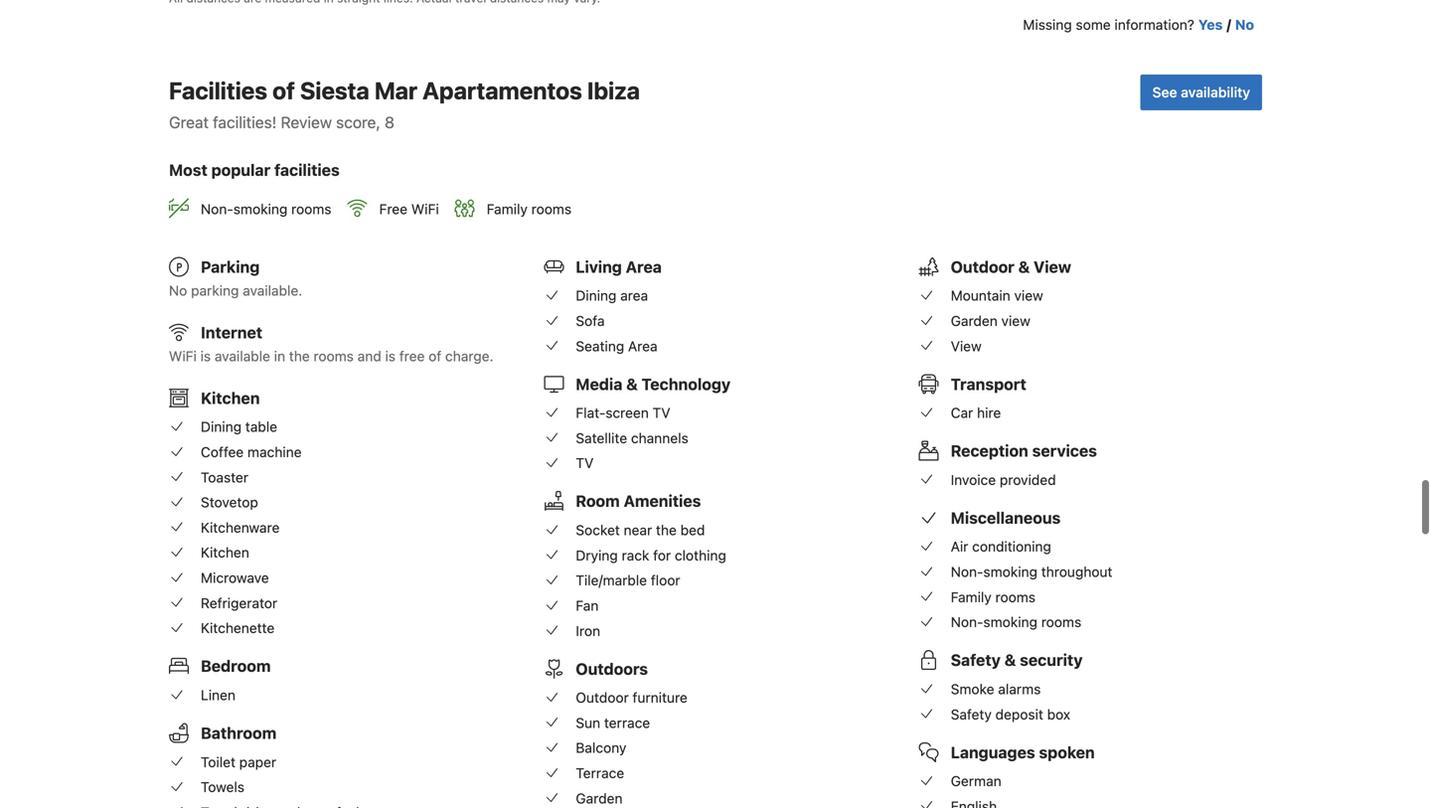 Task type: describe. For each thing, give the bounding box(es) containing it.
apartamentos
[[423, 77, 582, 104]]

screen
[[606, 405, 649, 421]]

air
[[951, 539, 969, 555]]

score,
[[336, 113, 381, 132]]

german
[[951, 773, 1002, 790]]

popular
[[211, 161, 271, 180]]

spoken
[[1040, 743, 1096, 762]]

family rooms for smoking
[[951, 589, 1036, 605]]

conditioning
[[973, 539, 1052, 555]]

for
[[654, 547, 671, 564]]

information?
[[1115, 16, 1195, 33]]

2 is from the left
[[385, 348, 396, 364]]

car
[[951, 405, 974, 421]]

availability
[[1182, 84, 1251, 100]]

sun terrace
[[576, 715, 651, 731]]

siesta
[[300, 77, 370, 104]]

satellite channels
[[576, 430, 689, 446]]

most
[[169, 161, 208, 180]]

1 horizontal spatial tv
[[653, 405, 671, 421]]

review
[[281, 113, 332, 132]]

toilet
[[201, 754, 236, 770]]

dining for kitchen
[[201, 419, 242, 435]]

flat-
[[576, 405, 606, 421]]

refrigerator
[[201, 595, 278, 611]]

see availability button
[[1141, 75, 1263, 110]]

mar
[[375, 77, 418, 104]]

near
[[624, 522, 653, 538]]

coffee machine
[[201, 444, 302, 460]]

facilities of siesta mar apartamentos ibiza great facilities! review score, 8
[[169, 77, 640, 132]]

area for seating area
[[628, 338, 658, 354]]

table
[[245, 419, 277, 435]]

1 vertical spatial smoking
[[984, 564, 1038, 580]]

amenities
[[624, 492, 701, 511]]

services
[[1033, 442, 1098, 460]]

rack
[[622, 547, 650, 564]]

smoke
[[951, 681, 995, 698]]

dining table
[[201, 419, 277, 435]]

outdoor for outdoor & view
[[951, 257, 1015, 276]]

internet
[[201, 323, 263, 342]]

sun
[[576, 715, 601, 731]]

living
[[576, 257, 622, 276]]

provided
[[1000, 472, 1057, 488]]

see availability
[[1153, 84, 1251, 100]]

0 vertical spatial smoking
[[234, 201, 288, 217]]

stovetop
[[201, 494, 258, 511]]

toilet paper
[[201, 754, 277, 770]]

1 vertical spatial non-smoking rooms
[[951, 614, 1082, 631]]

1 vertical spatial view
[[951, 338, 982, 354]]

deposit
[[996, 706, 1044, 723]]

smoke alarms
[[951, 681, 1042, 698]]

8
[[385, 113, 395, 132]]

0 horizontal spatial no
[[169, 282, 187, 299]]

non-smoking throughout
[[951, 564, 1113, 580]]

sofa
[[576, 313, 605, 329]]

safety & security
[[951, 651, 1083, 670]]

room
[[576, 492, 620, 511]]

parking
[[191, 282, 239, 299]]

1 horizontal spatial the
[[656, 522, 677, 538]]

floor
[[651, 572, 681, 589]]

hire
[[978, 405, 1002, 421]]

satellite
[[576, 430, 628, 446]]

drying
[[576, 547, 618, 564]]

mountain view
[[951, 288, 1044, 304]]

outdoor furniture
[[576, 690, 688, 706]]

of inside facilities of siesta mar apartamentos ibiza great facilities! review score, 8
[[272, 77, 295, 104]]

tile/marble
[[576, 572, 647, 589]]

charge.
[[446, 348, 494, 364]]

channels
[[631, 430, 689, 446]]

transport
[[951, 375, 1027, 394]]

socket
[[576, 522, 620, 538]]

in
[[274, 348, 285, 364]]

ibiza
[[588, 77, 640, 104]]

1 vertical spatial non-
[[951, 564, 984, 580]]

available
[[215, 348, 270, 364]]

facilities
[[169, 77, 267, 104]]

terrace
[[576, 765, 625, 782]]

free
[[379, 201, 408, 217]]

see
[[1153, 84, 1178, 100]]

room amenities
[[576, 492, 701, 511]]

drying rack for clothing
[[576, 547, 727, 564]]

1 vertical spatial wifi
[[169, 348, 197, 364]]

family rooms for wifi
[[487, 201, 572, 217]]

parking
[[201, 257, 260, 276]]

garden for garden view
[[951, 313, 998, 329]]

family for smoking
[[951, 589, 992, 605]]

no button
[[1236, 15, 1255, 35]]

coffee
[[201, 444, 244, 460]]



Task type: locate. For each thing, give the bounding box(es) containing it.
throughout
[[1042, 564, 1113, 580]]

outdoor
[[951, 257, 1015, 276], [576, 690, 629, 706]]

invoice provided
[[951, 472, 1057, 488]]

invoice
[[951, 472, 997, 488]]

linen
[[201, 687, 236, 703]]

non- down air
[[951, 564, 984, 580]]

1 vertical spatial tv
[[576, 455, 594, 472]]

security
[[1020, 651, 1083, 670]]

reception services
[[951, 442, 1098, 460]]

view
[[1015, 288, 1044, 304], [1002, 313, 1031, 329]]

media & technology
[[576, 375, 731, 394]]

is
[[201, 348, 211, 364], [385, 348, 396, 364]]

1 horizontal spatial of
[[429, 348, 442, 364]]

tile/marble floor
[[576, 572, 681, 589]]

is down internet
[[201, 348, 211, 364]]

1 vertical spatial family
[[951, 589, 992, 605]]

0 vertical spatial kitchen
[[201, 389, 260, 408]]

0 vertical spatial family
[[487, 201, 528, 217]]

no
[[1236, 16, 1255, 33], [169, 282, 187, 299]]

outdoor up sun terrace
[[576, 690, 629, 706]]

1 vertical spatial family rooms
[[951, 589, 1036, 605]]

0 vertical spatial &
[[1019, 257, 1030, 276]]

no left parking
[[169, 282, 187, 299]]

0 horizontal spatial dining
[[201, 419, 242, 435]]

the right in
[[289, 348, 310, 364]]

0 horizontal spatial is
[[201, 348, 211, 364]]

tv down satellite
[[576, 455, 594, 472]]

&
[[1019, 257, 1030, 276], [627, 375, 638, 394], [1005, 651, 1017, 670]]

non-smoking rooms up the safety & security
[[951, 614, 1082, 631]]

1 horizontal spatial no
[[1236, 16, 1255, 33]]

reception
[[951, 442, 1029, 460]]

the up for
[[656, 522, 677, 538]]

towels
[[201, 779, 245, 796]]

safety for safety deposit box
[[951, 706, 992, 723]]

smoking up the safety & security
[[984, 614, 1038, 631]]

some
[[1076, 16, 1111, 33]]

car hire
[[951, 405, 1002, 421]]

microwave
[[201, 570, 269, 586]]

1 vertical spatial &
[[627, 375, 638, 394]]

& for media
[[627, 375, 638, 394]]

seating area
[[576, 338, 658, 354]]

bedroom
[[201, 657, 271, 676]]

0 vertical spatial view
[[1015, 288, 1044, 304]]

safety up smoke
[[951, 651, 1001, 670]]

2 horizontal spatial &
[[1019, 257, 1030, 276]]

no parking available.
[[169, 282, 303, 299]]

dining up the coffee
[[201, 419, 242, 435]]

air conditioning
[[951, 539, 1052, 555]]

free wifi
[[379, 201, 439, 217]]

machine
[[248, 444, 302, 460]]

1 horizontal spatial wifi
[[412, 201, 439, 217]]

1 vertical spatial view
[[1002, 313, 1031, 329]]

of up review
[[272, 77, 295, 104]]

0 horizontal spatial family rooms
[[487, 201, 572, 217]]

0 vertical spatial tv
[[653, 405, 671, 421]]

view down garden view
[[951, 338, 982, 354]]

1 horizontal spatial family rooms
[[951, 589, 1036, 605]]

1 safety from the top
[[951, 651, 1001, 670]]

& up "alarms"
[[1005, 651, 1017, 670]]

0 vertical spatial of
[[272, 77, 295, 104]]

1 horizontal spatial non-smoking rooms
[[951, 614, 1082, 631]]

smoking
[[234, 201, 288, 217], [984, 564, 1038, 580], [984, 614, 1038, 631]]

1 horizontal spatial dining
[[576, 288, 617, 304]]

0 vertical spatial no
[[1236, 16, 1255, 33]]

mountain
[[951, 288, 1011, 304]]

safety for safety & security
[[951, 651, 1001, 670]]

0 vertical spatial family rooms
[[487, 201, 572, 217]]

garden for garden
[[576, 790, 623, 807]]

clothing
[[675, 547, 727, 564]]

1 vertical spatial no
[[169, 282, 187, 299]]

area for living area
[[626, 257, 662, 276]]

0 horizontal spatial non-smoking rooms
[[201, 201, 332, 217]]

bed
[[681, 522, 705, 538]]

available.
[[243, 282, 303, 299]]

2 vertical spatial non-
[[951, 614, 984, 631]]

garden down the terrace
[[576, 790, 623, 807]]

1 horizontal spatial family
[[951, 589, 992, 605]]

0 horizontal spatial wifi
[[169, 348, 197, 364]]

1 horizontal spatial &
[[1005, 651, 1017, 670]]

view for garden view
[[1002, 313, 1031, 329]]

bathroom
[[201, 724, 277, 743]]

wifi right free
[[412, 201, 439, 217]]

1 horizontal spatial is
[[385, 348, 396, 364]]

yes button
[[1199, 15, 1223, 35]]

socket near the bed
[[576, 522, 705, 538]]

no right / at the right top of page
[[1236, 16, 1255, 33]]

view up mountain view
[[1034, 257, 1072, 276]]

smoking down conditioning
[[984, 564, 1038, 580]]

missing
[[1024, 16, 1073, 33]]

area up area
[[626, 257, 662, 276]]

wifi is available in the rooms and is free of charge.
[[169, 348, 494, 364]]

seating
[[576, 338, 625, 354]]

dining up sofa
[[576, 288, 617, 304]]

miscellaneous
[[951, 509, 1061, 527]]

1 kitchen from the top
[[201, 389, 260, 408]]

1 vertical spatial area
[[628, 338, 658, 354]]

wifi left available
[[169, 348, 197, 364]]

garden
[[951, 313, 998, 329], [576, 790, 623, 807]]

0 vertical spatial wifi
[[412, 201, 439, 217]]

of
[[272, 77, 295, 104], [429, 348, 442, 364]]

great
[[169, 113, 209, 132]]

0 horizontal spatial outdoor
[[576, 690, 629, 706]]

non- down popular
[[201, 201, 234, 217]]

view down mountain view
[[1002, 313, 1031, 329]]

0 vertical spatial view
[[1034, 257, 1072, 276]]

& up "screen"
[[627, 375, 638, 394]]

outdoor for outdoor furniture
[[576, 690, 629, 706]]

family for wifi
[[487, 201, 528, 217]]

kitchen up microwave
[[201, 545, 249, 561]]

area up media & technology
[[628, 338, 658, 354]]

garden down mountain
[[951, 313, 998, 329]]

is right and
[[385, 348, 396, 364]]

0 horizontal spatial garden
[[576, 790, 623, 807]]

0 horizontal spatial view
[[951, 338, 982, 354]]

kitchenware
[[201, 519, 280, 536]]

toaster
[[201, 469, 249, 486]]

safety down smoke
[[951, 706, 992, 723]]

2 vertical spatial &
[[1005, 651, 1017, 670]]

0 vertical spatial safety
[[951, 651, 1001, 670]]

1 vertical spatial kitchen
[[201, 545, 249, 561]]

alarms
[[999, 681, 1042, 698]]

yes
[[1199, 16, 1223, 33]]

family
[[487, 201, 528, 217], [951, 589, 992, 605]]

1 is from the left
[[201, 348, 211, 364]]

dining area
[[576, 288, 649, 304]]

flat-screen tv
[[576, 405, 671, 421]]

languages spoken
[[951, 743, 1096, 762]]

0 horizontal spatial the
[[289, 348, 310, 364]]

tv
[[653, 405, 671, 421], [576, 455, 594, 472]]

most popular facilities
[[169, 161, 340, 180]]

0 vertical spatial non-smoking rooms
[[201, 201, 332, 217]]

dining for living area
[[576, 288, 617, 304]]

tv up channels
[[653, 405, 671, 421]]

0 horizontal spatial tv
[[576, 455, 594, 472]]

1 vertical spatial dining
[[201, 419, 242, 435]]

facilities
[[274, 161, 340, 180]]

living area
[[576, 257, 662, 276]]

rooms
[[291, 201, 332, 217], [532, 201, 572, 217], [314, 348, 354, 364], [996, 589, 1036, 605], [1042, 614, 1082, 631]]

0 vertical spatial non-
[[201, 201, 234, 217]]

0 vertical spatial the
[[289, 348, 310, 364]]

1 horizontal spatial garden
[[951, 313, 998, 329]]

1 vertical spatial outdoor
[[576, 690, 629, 706]]

media
[[576, 375, 623, 394]]

and
[[358, 348, 382, 364]]

1 horizontal spatial view
[[1034, 257, 1072, 276]]

view for mountain view
[[1015, 288, 1044, 304]]

non-smoking rooms down most popular facilities
[[201, 201, 332, 217]]

missing some information? yes / no
[[1024, 16, 1255, 33]]

dining
[[576, 288, 617, 304], [201, 419, 242, 435]]

/
[[1227, 16, 1232, 33]]

kitchenette
[[201, 620, 275, 637]]

safety deposit box
[[951, 706, 1071, 723]]

kitchen up dining table
[[201, 389, 260, 408]]

1 vertical spatial safety
[[951, 706, 992, 723]]

1 vertical spatial garden
[[576, 790, 623, 807]]

kitchen
[[201, 389, 260, 408], [201, 545, 249, 561]]

languages
[[951, 743, 1036, 762]]

outdoor up mountain
[[951, 257, 1015, 276]]

0 horizontal spatial &
[[627, 375, 638, 394]]

1 vertical spatial the
[[656, 522, 677, 538]]

the
[[289, 348, 310, 364], [656, 522, 677, 538]]

0 vertical spatial dining
[[576, 288, 617, 304]]

1 vertical spatial of
[[429, 348, 442, 364]]

2 kitchen from the top
[[201, 545, 249, 561]]

non-
[[201, 201, 234, 217], [951, 564, 984, 580], [951, 614, 984, 631]]

& for outdoor
[[1019, 257, 1030, 276]]

0 vertical spatial garden
[[951, 313, 998, 329]]

smoking down most popular facilities
[[234, 201, 288, 217]]

view down outdoor & view
[[1015, 288, 1044, 304]]

0 vertical spatial outdoor
[[951, 257, 1015, 276]]

non- up the safety & security
[[951, 614, 984, 631]]

free
[[400, 348, 425, 364]]

& for safety
[[1005, 651, 1017, 670]]

terrace
[[605, 715, 651, 731]]

2 safety from the top
[[951, 706, 992, 723]]

& up mountain view
[[1019, 257, 1030, 276]]

0 vertical spatial area
[[626, 257, 662, 276]]

family right "free wifi"
[[487, 201, 528, 217]]

0 horizontal spatial family
[[487, 201, 528, 217]]

0 horizontal spatial of
[[272, 77, 295, 104]]

outdoor & view
[[951, 257, 1072, 276]]

area
[[621, 288, 649, 304]]

of right free
[[429, 348, 442, 364]]

family down air
[[951, 589, 992, 605]]

1 horizontal spatial outdoor
[[951, 257, 1015, 276]]

2 vertical spatial smoking
[[984, 614, 1038, 631]]

box
[[1048, 706, 1071, 723]]

safety
[[951, 651, 1001, 670], [951, 706, 992, 723]]

outdoors
[[576, 660, 648, 678]]



Task type: vqa. For each thing, say whether or not it's contained in the screenshot.


